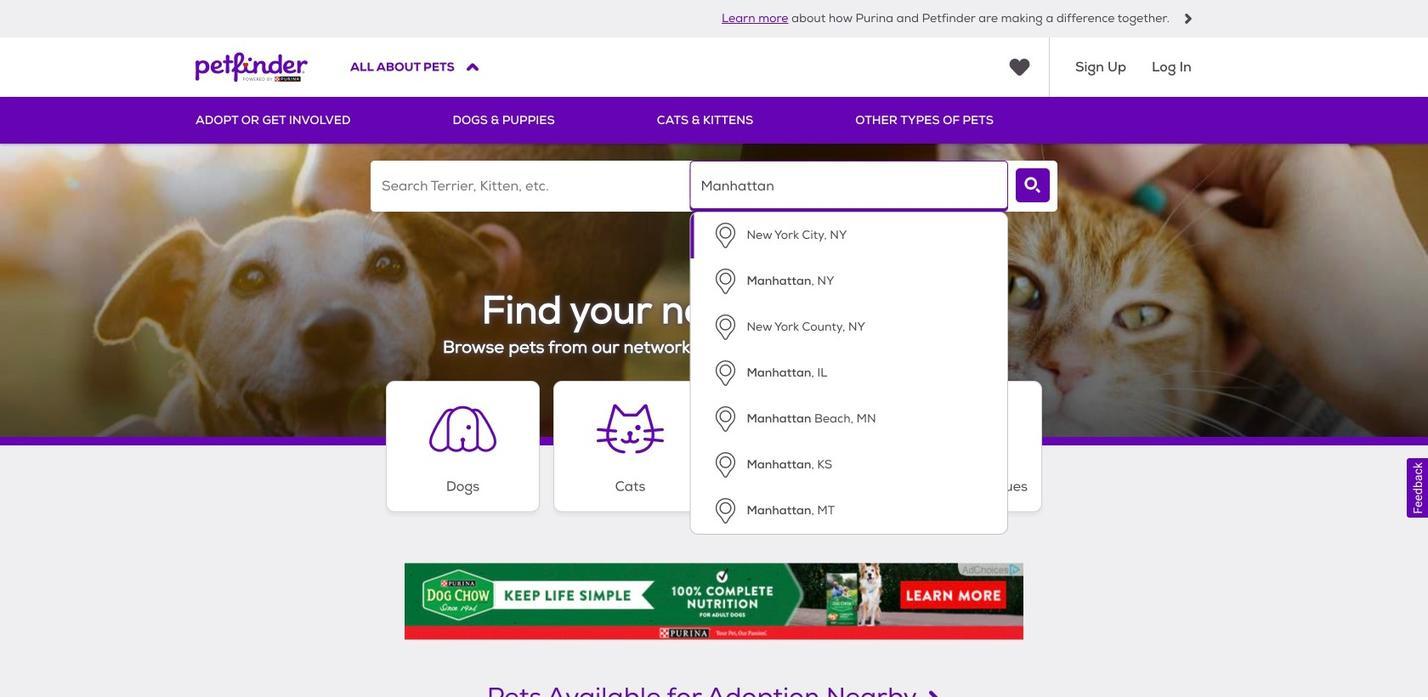 Task type: vqa. For each thing, say whether or not it's contained in the screenshot.
second the Kitten from right
no



Task type: describe. For each thing, give the bounding box(es) containing it.
primary element
[[196, 97, 1233, 144]]

petfinder logo image
[[196, 37, 308, 97]]

Enter City, State, or ZIP text field
[[690, 161, 1008, 212]]



Task type: locate. For each thing, give the bounding box(es) containing it.
9c2b2 image
[[1184, 14, 1194, 24]]

Search Terrier, Kitten, etc. text field
[[371, 161, 689, 212]]

location search suggestions list box
[[690, 212, 1008, 535]]

advertisement element
[[405, 563, 1024, 640]]



